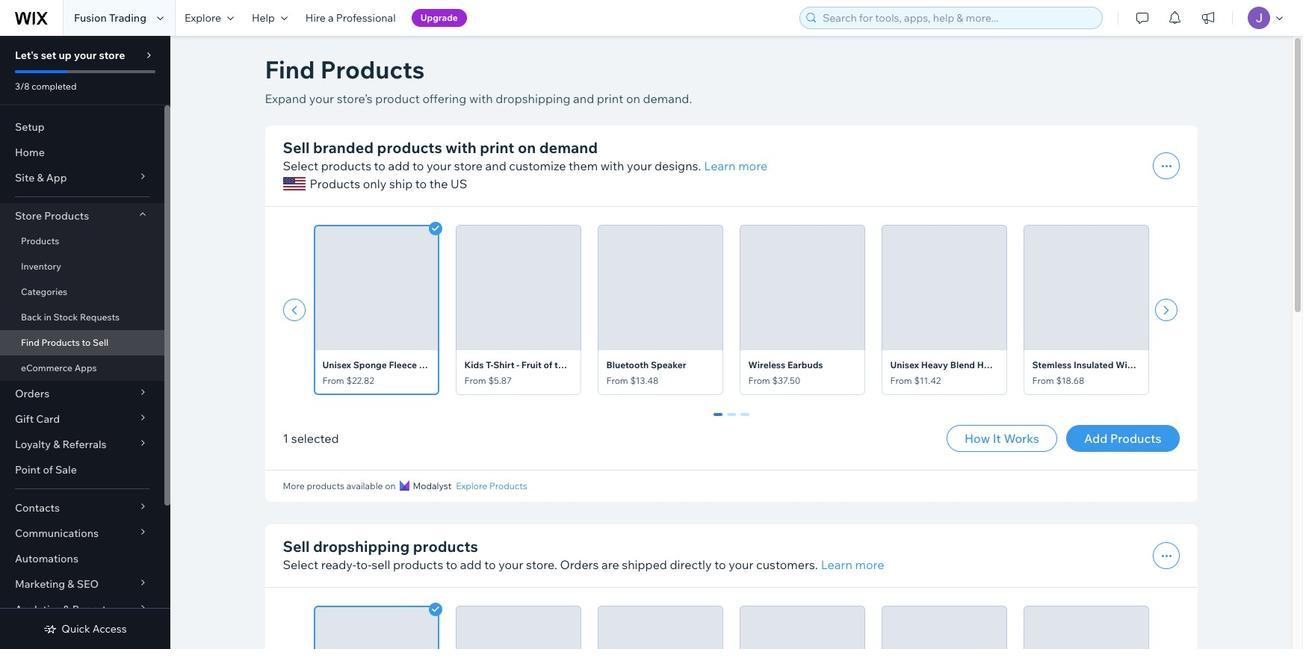 Task type: describe. For each thing, give the bounding box(es) containing it.
to right sell
[[446, 558, 458, 573]]

fusion trading
[[74, 11, 147, 25]]

customize
[[509, 158, 566, 173]]

from inside unisex heavy blend hoodie from $11.42
[[891, 375, 913, 387]]

back in stock requests link
[[0, 305, 164, 330]]

0 vertical spatial more
[[739, 158, 768, 173]]

sponge
[[353, 360, 387, 371]]

wireless
[[749, 360, 786, 371]]

setup
[[15, 120, 45, 134]]

0
[[715, 413, 721, 427]]

seo
[[77, 578, 99, 591]]

inventory
[[21, 261, 61, 272]]

stemless
[[1033, 360, 1072, 371]]

find for find products to sell
[[21, 337, 39, 348]]

products down the branded
[[321, 158, 372, 173]]

shirt
[[494, 360, 515, 371]]

products only ship to the us
[[310, 176, 467, 191]]

quick
[[62, 623, 90, 636]]

are
[[602, 558, 620, 573]]

to right 'directly'
[[715, 558, 726, 573]]

analytics
[[15, 603, 61, 617]]

store products
[[15, 209, 89, 223]]

apps
[[75, 363, 97, 374]]

from inside stemless insulated wine tumbler from $18.68
[[1033, 375, 1055, 387]]

point
[[15, 464, 41, 477]]

2 vertical spatial with
[[601, 158, 625, 173]]

ship
[[389, 176, 413, 191]]

insulated
[[1074, 360, 1114, 371]]

0 1 2
[[715, 413, 748, 427]]

branded
[[313, 138, 374, 157]]

product
[[376, 91, 420, 106]]

add inside sell dropshipping products select ready-to-sell products to add to your store. orders are shipped directly to your customers. learn more
[[460, 558, 482, 573]]

modalyst link
[[400, 480, 452, 493]]

kids
[[465, 360, 484, 371]]

bluetooth
[[607, 360, 649, 371]]

1 vertical spatial and
[[486, 158, 507, 173]]

products link
[[0, 229, 164, 254]]

store's
[[337, 91, 373, 106]]

unisex for $22.82
[[323, 360, 351, 371]]

& for loyalty
[[53, 438, 60, 452]]

loyalty & referrals button
[[0, 432, 164, 458]]

site
[[15, 171, 35, 185]]

store products button
[[0, 203, 164, 229]]

stemless insulated wine tumbler from $18.68
[[1033, 360, 1176, 387]]

products for find products expand your store's product offering with dropshipping and print on demand.
[[320, 55, 425, 84]]

loyalty & referrals
[[15, 438, 107, 452]]

& for analytics
[[63, 603, 70, 617]]

analytics & reports button
[[0, 597, 164, 623]]

selected
[[291, 431, 339, 446]]

demand
[[540, 138, 598, 157]]

wine
[[1116, 360, 1139, 371]]

store inside sidebar "element"
[[99, 49, 125, 62]]

1 vertical spatial print
[[480, 138, 515, 157]]

access
[[93, 623, 127, 636]]

heavy
[[922, 360, 949, 371]]

2 vertical spatial on
[[385, 481, 396, 492]]

1 selected
[[283, 431, 339, 446]]

1 vertical spatial store
[[454, 158, 483, 173]]

& for site
[[37, 171, 44, 185]]

0 vertical spatial add
[[388, 158, 410, 173]]

a
[[328, 11, 334, 25]]

home
[[15, 146, 45, 159]]

products up ship
[[377, 138, 442, 157]]

sidebar element
[[0, 36, 170, 650]]

quick access
[[62, 623, 127, 636]]

products for add products
[[1111, 431, 1162, 446]]

the inside "kids t-shirt - fruit of the loom from $5.87"
[[555, 360, 569, 371]]

$11.42
[[915, 375, 941, 387]]

up
[[59, 49, 72, 62]]

trading
[[109, 11, 147, 25]]

designs.
[[655, 158, 702, 173]]

$5.87
[[488, 375, 512, 387]]

& for marketing
[[68, 578, 74, 591]]

from inside bluetooth speaker from $13.48
[[607, 375, 629, 387]]

of inside "kids t-shirt - fruit of the loom from $5.87"
[[544, 360, 553, 371]]

3/8 completed
[[15, 81, 77, 92]]

tumbler
[[1141, 360, 1176, 371]]

marketing & seo button
[[0, 572, 164, 597]]

dropshipping inside sell dropshipping products select ready-to-sell products to add to your store. orders are shipped directly to your customers. learn more
[[313, 538, 410, 556]]

$37.50
[[773, 375, 801, 387]]

fusion
[[74, 11, 107, 25]]

add products button
[[1067, 425, 1180, 452]]

of inside sidebar "element"
[[43, 464, 53, 477]]

how it works
[[965, 431, 1040, 446]]

expand
[[265, 91, 307, 106]]

hire a professional link
[[297, 0, 405, 36]]

loom
[[571, 360, 595, 371]]

hoodie
[[978, 360, 1009, 371]]

$18.68
[[1057, 375, 1085, 387]]

unisex heavy blend hoodie from $11.42
[[891, 360, 1009, 387]]

wireless earbuds from $37.50
[[749, 360, 824, 387]]

0 horizontal spatial learn
[[705, 158, 736, 173]]

to left store.
[[485, 558, 496, 573]]

point of sale link
[[0, 458, 164, 483]]

orders inside sell dropshipping products select ready-to-sell products to add to your store. orders are shipped directly to your customers. learn more
[[560, 558, 599, 573]]

point of sale
[[15, 464, 77, 477]]

back in stock requests
[[21, 312, 120, 323]]

quick access button
[[44, 623, 127, 636]]

ecommerce
[[21, 363, 73, 374]]

and inside 'find products expand your store's product offering with dropshipping and print on demand.'
[[573, 91, 595, 106]]

gift
[[15, 413, 34, 426]]

communications button
[[0, 521, 164, 547]]

select inside sell dropshipping products select ready-to-sell products to add to your store. orders are shipped directly to your customers. learn more
[[283, 558, 319, 573]]

store
[[15, 209, 42, 223]]

orders inside popup button
[[15, 387, 49, 401]]

learn more link for sell dropshipping products
[[821, 556, 885, 574]]



Task type: vqa. For each thing, say whether or not it's contained in the screenshot.
top with
yes



Task type: locate. For each thing, give the bounding box(es) containing it.
0 vertical spatial learn more link
[[705, 157, 768, 175]]

learn more link for sell branded products with print on demand
[[705, 157, 768, 175]]

with inside 'find products expand your store's product offering with dropshipping and print on demand.'
[[469, 91, 493, 106]]

your right up
[[74, 49, 97, 62]]

completed
[[32, 81, 77, 92]]

select
[[283, 158, 319, 173], [283, 558, 319, 573]]

0 vertical spatial on
[[626, 91, 641, 106]]

the left us
[[430, 176, 448, 191]]

1 horizontal spatial more
[[856, 558, 885, 573]]

dropshipping up to-
[[313, 538, 410, 556]]

& right loyalty
[[53, 438, 60, 452]]

0 horizontal spatial print
[[480, 138, 515, 157]]

from inside wireless earbuds from $37.50
[[749, 375, 771, 387]]

explore left "help"
[[185, 11, 221, 25]]

0 vertical spatial with
[[469, 91, 493, 106]]

your left designs.
[[627, 158, 652, 173]]

learn more link right designs.
[[705, 157, 768, 175]]

learn right customers. on the right of page
[[821, 558, 853, 573]]

1 vertical spatial learn more link
[[821, 556, 885, 574]]

explore right "modalyst"
[[456, 481, 488, 492]]

3/8
[[15, 81, 30, 92]]

explore products link
[[456, 480, 528, 493]]

directly
[[670, 558, 712, 573]]

professional
[[336, 11, 396, 25]]

0 horizontal spatial 1
[[283, 431, 289, 446]]

print left demand.
[[597, 91, 624, 106]]

automations link
[[0, 547, 164, 572]]

0 vertical spatial select
[[283, 158, 319, 173]]

0 vertical spatial of
[[544, 360, 553, 371]]

from left the $11.42
[[891, 375, 913, 387]]

stock
[[54, 312, 78, 323]]

0 vertical spatial and
[[573, 91, 595, 106]]

fleece
[[389, 360, 417, 371]]

on up 'select products to add to your store and customize them with your designs. learn more'
[[518, 138, 536, 157]]

earbuds
[[788, 360, 824, 371]]

your left store's
[[309, 91, 334, 106]]

1 vertical spatial the
[[555, 360, 569, 371]]

on inside 'find products expand your store's product offering with dropshipping and print on demand.'
[[626, 91, 641, 106]]

2 from from the left
[[465, 375, 486, 387]]

1 select from the top
[[283, 158, 319, 173]]

sell inside sidebar "element"
[[93, 337, 108, 348]]

sell dropshipping products select ready-to-sell products to add to your store. orders are shipped directly to your customers. learn more
[[283, 538, 885, 573]]

find up expand
[[265, 55, 315, 84]]

from down kids
[[465, 375, 486, 387]]

print up 'select products to add to your store and customize them with your designs. learn more'
[[480, 138, 515, 157]]

back
[[21, 312, 42, 323]]

sell inside sell dropshipping products select ready-to-sell products to add to your store. orders are shipped directly to your customers. learn more
[[283, 538, 310, 556]]

learn inside sell dropshipping products select ready-to-sell products to add to your store. orders are shipped directly to your customers. learn more
[[821, 558, 853, 573]]

0 horizontal spatial on
[[385, 481, 396, 492]]

your left store.
[[499, 558, 524, 573]]

1 vertical spatial add
[[460, 558, 482, 573]]

1 horizontal spatial of
[[544, 360, 553, 371]]

to right ship
[[415, 176, 427, 191]]

select left ready- at the left bottom of page
[[283, 558, 319, 573]]

store.
[[526, 558, 558, 573]]

learn more link right customers. on the right of page
[[821, 556, 885, 574]]

1 horizontal spatial the
[[555, 360, 569, 371]]

and left 'customize'
[[486, 158, 507, 173]]

only
[[363, 176, 387, 191]]

1 horizontal spatial add
[[460, 558, 482, 573]]

products
[[377, 138, 442, 157], [321, 158, 372, 173], [307, 481, 345, 492], [413, 538, 478, 556], [393, 558, 444, 573]]

add left store.
[[460, 558, 482, 573]]

0 vertical spatial explore
[[185, 11, 221, 25]]

more inside sell dropshipping products select ready-to-sell products to add to your store. orders are shipped directly to your customers. learn more
[[856, 558, 885, 573]]

your inside 'find products expand your store's product offering with dropshipping and print on demand.'
[[309, 91, 334, 106]]

find products expand your store's product offering with dropshipping and print on demand.
[[265, 55, 693, 106]]

the left loom
[[555, 360, 569, 371]]

0 vertical spatial dropshipping
[[496, 91, 571, 106]]

find inside 'find products expand your store's product offering with dropshipping and print on demand.'
[[265, 55, 315, 84]]

t-
[[486, 360, 494, 371]]

dropshipping up demand
[[496, 91, 571, 106]]

to down 'back in stock requests' link
[[82, 337, 91, 348]]

1 vertical spatial 1
[[283, 431, 289, 446]]

explore for explore products
[[456, 481, 488, 492]]

from down the bluetooth
[[607, 375, 629, 387]]

the
[[430, 176, 448, 191], [555, 360, 569, 371]]

ready-
[[321, 558, 356, 573]]

from
[[323, 375, 344, 387], [465, 375, 486, 387], [607, 375, 629, 387], [749, 375, 771, 387], [891, 375, 913, 387], [1033, 375, 1055, 387]]

unisex up the $11.42
[[891, 360, 920, 371]]

1 horizontal spatial unisex
[[891, 360, 920, 371]]

of right fruit
[[544, 360, 553, 371]]

card
[[36, 413, 60, 426]]

1 horizontal spatial explore
[[456, 481, 488, 492]]

sale
[[55, 464, 77, 477]]

1 vertical spatial learn
[[821, 558, 853, 573]]

0 horizontal spatial add
[[388, 158, 410, 173]]

1 horizontal spatial dropshipping
[[496, 91, 571, 106]]

them
[[569, 158, 598, 173]]

0 horizontal spatial and
[[486, 158, 507, 173]]

0 horizontal spatial store
[[99, 49, 125, 62]]

2 unisex from the left
[[891, 360, 920, 371]]

& right site
[[37, 171, 44, 185]]

1 horizontal spatial learn more link
[[821, 556, 885, 574]]

products for explore products
[[490, 481, 528, 492]]

find down back
[[21, 337, 39, 348]]

from down stemless
[[1033, 375, 1055, 387]]

let's
[[15, 49, 39, 62]]

1 vertical spatial dropshipping
[[313, 538, 410, 556]]

dropshipping inside 'find products expand your store's product offering with dropshipping and print on demand.'
[[496, 91, 571, 106]]

sell for sell branded products with print on demand
[[283, 138, 310, 157]]

1 vertical spatial of
[[43, 464, 53, 477]]

from inside unisex sponge fleece sweatshirt from $22.82
[[323, 375, 344, 387]]

0 vertical spatial orders
[[15, 387, 49, 401]]

0 horizontal spatial learn more link
[[705, 157, 768, 175]]

store up us
[[454, 158, 483, 173]]

orders button
[[0, 381, 164, 407]]

hire
[[306, 11, 326, 25]]

how it works button
[[947, 425, 1058, 452]]

1 horizontal spatial and
[[573, 91, 595, 106]]

upgrade button
[[412, 9, 467, 27]]

$22.82
[[346, 375, 374, 387]]

2 horizontal spatial on
[[626, 91, 641, 106]]

to inside sidebar "element"
[[82, 337, 91, 348]]

1 horizontal spatial 1
[[729, 413, 735, 427]]

more
[[739, 158, 768, 173], [856, 558, 885, 573]]

of
[[544, 360, 553, 371], [43, 464, 53, 477]]

learn right designs.
[[705, 158, 736, 173]]

inventory link
[[0, 254, 164, 280]]

2 select from the top
[[283, 558, 319, 573]]

from down wireless on the bottom of page
[[749, 375, 771, 387]]

from inside "kids t-shirt - fruit of the loom from $5.87"
[[465, 375, 486, 387]]

loyalty
[[15, 438, 51, 452]]

1 vertical spatial on
[[518, 138, 536, 157]]

works
[[1004, 431, 1040, 446]]

0 vertical spatial store
[[99, 49, 125, 62]]

bluetooth speaker from $13.48
[[607, 360, 687, 387]]

1 horizontal spatial orders
[[560, 558, 599, 573]]

5 from from the left
[[891, 375, 913, 387]]

print inside 'find products expand your store's product offering with dropshipping and print on demand.'
[[597, 91, 624, 106]]

products for store products
[[44, 209, 89, 223]]

products inside 'dropdown button'
[[44, 209, 89, 223]]

0 vertical spatial print
[[597, 91, 624, 106]]

products
[[320, 55, 425, 84], [310, 176, 360, 191], [44, 209, 89, 223], [21, 235, 59, 247], [41, 337, 80, 348], [1111, 431, 1162, 446], [490, 481, 528, 492]]

your
[[74, 49, 97, 62], [309, 91, 334, 106], [427, 158, 452, 173], [627, 158, 652, 173], [499, 558, 524, 573], [729, 558, 754, 573]]

products for find products to sell
[[41, 337, 80, 348]]

it
[[993, 431, 1002, 446]]

1 horizontal spatial store
[[454, 158, 483, 173]]

0 horizontal spatial the
[[430, 176, 448, 191]]

products down "modalyst"
[[413, 538, 478, 556]]

sell down requests
[[93, 337, 108, 348]]

$13.48
[[631, 375, 659, 387]]

sell down more
[[283, 538, 310, 556]]

3 from from the left
[[607, 375, 629, 387]]

1 horizontal spatial print
[[597, 91, 624, 106]]

your down sell branded products with print on demand
[[427, 158, 452, 173]]

& inside 'dropdown button'
[[63, 603, 70, 617]]

your left customers. on the right of page
[[729, 558, 754, 573]]

1 from from the left
[[323, 375, 344, 387]]

with right offering
[[469, 91, 493, 106]]

1 horizontal spatial on
[[518, 138, 536, 157]]

us
[[451, 176, 467, 191]]

select down the branded
[[283, 158, 319, 173]]

hire a professional
[[306, 11, 396, 25]]

unisex
[[323, 360, 351, 371], [891, 360, 920, 371]]

1 vertical spatial more
[[856, 558, 885, 573]]

0 horizontal spatial dropshipping
[[313, 538, 410, 556]]

help
[[252, 11, 275, 25]]

print
[[597, 91, 624, 106], [480, 138, 515, 157]]

speaker
[[651, 360, 687, 371]]

0 horizontal spatial more
[[739, 158, 768, 173]]

0 horizontal spatial unisex
[[323, 360, 351, 371]]

unisex up $22.82
[[323, 360, 351, 371]]

and
[[573, 91, 595, 106], [486, 158, 507, 173]]

shipped
[[622, 558, 668, 573]]

on right available
[[385, 481, 396, 492]]

1 vertical spatial sell
[[93, 337, 108, 348]]

set
[[41, 49, 56, 62]]

unisex for $11.42
[[891, 360, 920, 371]]

1 vertical spatial find
[[21, 337, 39, 348]]

& inside popup button
[[37, 171, 44, 185]]

to up only
[[374, 158, 386, 173]]

site & app
[[15, 171, 67, 185]]

0 horizontal spatial orders
[[15, 387, 49, 401]]

from left $22.82
[[323, 375, 344, 387]]

unisex inside unisex heavy blend hoodie from $11.42
[[891, 360, 920, 371]]

store
[[99, 49, 125, 62], [454, 158, 483, 173]]

0 horizontal spatial find
[[21, 337, 39, 348]]

ecommerce apps
[[21, 363, 97, 374]]

in
[[44, 312, 52, 323]]

and up demand
[[573, 91, 595, 106]]

sell
[[372, 558, 391, 573]]

products right more
[[307, 481, 345, 492]]

0 vertical spatial sell
[[283, 138, 310, 157]]

orders up gift card
[[15, 387, 49, 401]]

products inside button
[[1111, 431, 1162, 446]]

find products to sell link
[[0, 330, 164, 356]]

with up us
[[446, 138, 477, 157]]

gift card
[[15, 413, 60, 426]]

fruit
[[522, 360, 542, 371]]

& left seo
[[68, 578, 74, 591]]

1 horizontal spatial find
[[265, 55, 315, 84]]

1 horizontal spatial learn
[[821, 558, 853, 573]]

unisex sponge fleece sweatshirt from $22.82
[[323, 360, 465, 387]]

find for find products expand your store's product offering with dropshipping and print on demand.
[[265, 55, 315, 84]]

1 vertical spatial orders
[[560, 558, 599, 573]]

1 vertical spatial select
[[283, 558, 319, 573]]

find inside sidebar "element"
[[21, 337, 39, 348]]

&
[[37, 171, 44, 185], [53, 438, 60, 452], [68, 578, 74, 591], [63, 603, 70, 617]]

more products available on
[[283, 481, 396, 492]]

marketing
[[15, 578, 65, 591]]

to up ship
[[413, 158, 424, 173]]

Search for tools, apps, help & more... field
[[819, 7, 1098, 28]]

to
[[374, 158, 386, 173], [413, 158, 424, 173], [415, 176, 427, 191], [82, 337, 91, 348], [446, 558, 458, 573], [485, 558, 496, 573], [715, 558, 726, 573]]

add up ship
[[388, 158, 410, 173]]

products inside 'find products expand your store's product offering with dropshipping and print on demand.'
[[320, 55, 425, 84]]

1 vertical spatial with
[[446, 138, 477, 157]]

offering
[[423, 91, 467, 106]]

1 vertical spatial explore
[[456, 481, 488, 492]]

sell branded products with print on demand
[[283, 138, 598, 157]]

find products to sell
[[21, 337, 108, 348]]

categories link
[[0, 280, 164, 305]]

orders left are
[[560, 558, 599, 573]]

explore for explore
[[185, 11, 221, 25]]

of left sale
[[43, 464, 53, 477]]

select products to add to your store and customize them with your designs. learn more
[[283, 158, 768, 173]]

available
[[347, 481, 383, 492]]

unisex inside unisex sponge fleece sweatshirt from $22.82
[[323, 360, 351, 371]]

communications
[[15, 527, 99, 541]]

1 unisex from the left
[[323, 360, 351, 371]]

1 left selected
[[283, 431, 289, 446]]

0 vertical spatial find
[[265, 55, 315, 84]]

products right sell
[[393, 558, 444, 573]]

sell for sell dropshipping products select ready-to-sell products to add to your store. orders are shipped directly to your customers. learn more
[[283, 538, 310, 556]]

& up quick
[[63, 603, 70, 617]]

0 horizontal spatial of
[[43, 464, 53, 477]]

0 vertical spatial 1
[[729, 413, 735, 427]]

find
[[265, 55, 315, 84], [21, 337, 39, 348]]

store down fusion trading
[[99, 49, 125, 62]]

sell left the branded
[[283, 138, 310, 157]]

0 vertical spatial the
[[430, 176, 448, 191]]

learn
[[705, 158, 736, 173], [821, 558, 853, 573]]

0 horizontal spatial explore
[[185, 11, 221, 25]]

2 vertical spatial sell
[[283, 538, 310, 556]]

1 right 0
[[729, 413, 735, 427]]

with right 'them'
[[601, 158, 625, 173]]

0 vertical spatial learn
[[705, 158, 736, 173]]

automations
[[15, 552, 78, 566]]

your inside sidebar "element"
[[74, 49, 97, 62]]

analytics & reports
[[15, 603, 112, 617]]

4 from from the left
[[749, 375, 771, 387]]

6 from from the left
[[1033, 375, 1055, 387]]

-
[[517, 360, 520, 371]]

on left demand.
[[626, 91, 641, 106]]

requests
[[80, 312, 120, 323]]



